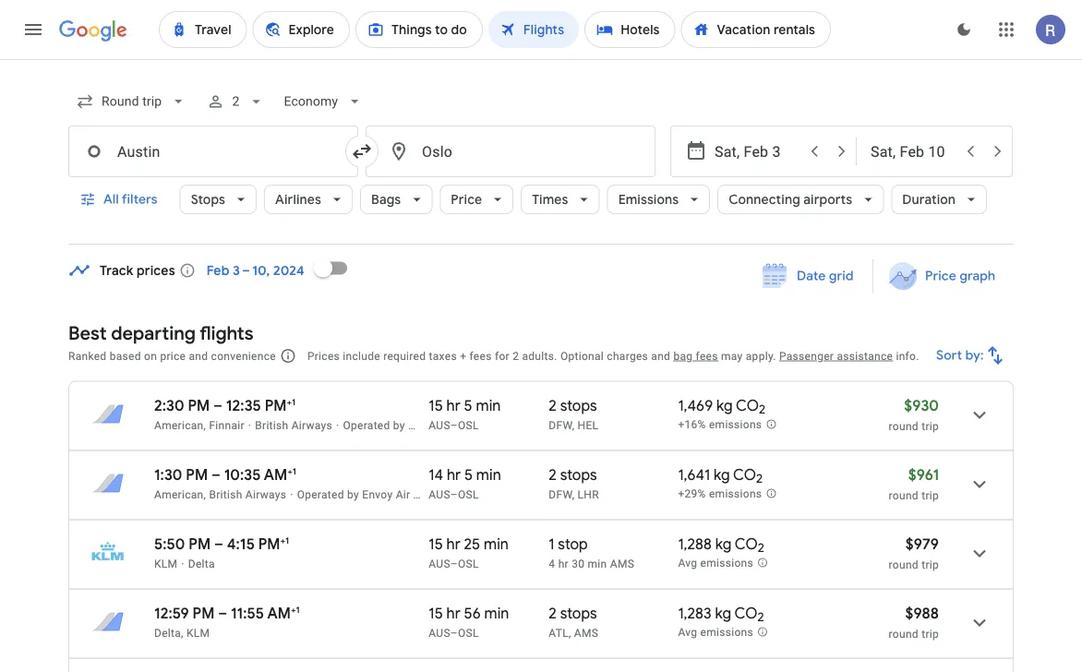 Task type: vqa. For each thing, say whether or not it's contained in the screenshot.
trip in the $930 round trip
yes



Task type: describe. For each thing, give the bounding box(es) containing it.
2 finnair from the left
[[486, 419, 521, 432]]

1 stop 4 hr 30 min ams
[[549, 535, 634, 570]]

– inside 15 hr 25 min aus – osl
[[450, 557, 458, 570]]

pm for 4:15 pm
[[189, 535, 211, 554]]

connecting airports button
[[718, 177, 884, 222]]

airlines
[[275, 191, 321, 208]]

operated by envoy air as american eagle
[[297, 488, 509, 501]]

hr for 15 hr 5 min
[[446, 396, 461, 415]]

stop
[[558, 535, 588, 554]]

min inside 1 stop 4 hr 30 min ams
[[588, 557, 607, 570]]

round for $988
[[889, 627, 919, 640]]

1 and from the left
[[189, 349, 208, 362]]

bags
[[371, 191, 401, 208]]

emissions button
[[607, 177, 710, 222]]

charges
[[607, 349, 648, 362]]

duration button
[[891, 177, 987, 222]]

12:59 pm – 11:55 am + 1
[[154, 604, 300, 623]]

kg for 1,283
[[715, 604, 731, 623]]

2024
[[273, 262, 305, 279]]

2 inside 1,288 kg co 2
[[758, 540, 764, 556]]

stops for 15 hr 5 min
[[560, 396, 597, 415]]

operated for operated by envoy air as american eagle
[[297, 488, 344, 501]]

date grid
[[797, 268, 854, 284]]

stops for 14 hr 5 min
[[560, 465, 597, 484]]

– up american, british airways
[[211, 465, 221, 484]]

Arrival time: 12:35 PM on  Sunday, February 4. text field
[[226, 396, 296, 415]]

date
[[797, 268, 826, 284]]

10:35
[[224, 465, 261, 484]]

25
[[464, 535, 480, 554]]

aus for 14 hr 5 min
[[429, 488, 450, 501]]

1 horizontal spatial british
[[255, 419, 288, 432]]

2 stops dfw , lhr
[[549, 465, 599, 501]]

ranked
[[68, 349, 107, 362]]

as
[[413, 488, 426, 501]]

15 hr 56 min aus – osl
[[429, 604, 509, 639]]

Departure time: 2:30 PM. text field
[[154, 396, 210, 415]]

prices
[[307, 349, 340, 362]]

price button
[[440, 177, 514, 222]]

30
[[572, 557, 585, 570]]

flight details. leaves austin-bergstrom international airport at 1:30 pm on saturday, february 3 and arrives at oslo airport at 10:35 am on sunday, february 4. image
[[957, 462, 1002, 506]]

leaves austin-bergstrom international airport at 12:59 pm on saturday, february 3 and arrives at oslo airport at 11:55 am on sunday, february 4. element
[[154, 604, 300, 623]]

times
[[532, 191, 568, 208]]

lhr
[[578, 488, 599, 501]]

dfw for 15 hr 5 min
[[549, 419, 572, 432]]

1:30
[[154, 465, 182, 484]]

2 stops atl , ams
[[549, 604, 598, 639]]

, for 15 hr 5 min
[[572, 419, 575, 432]]

, for 15 hr 56 min
[[569, 626, 571, 639]]

12:35
[[226, 396, 261, 415]]

1 horizontal spatial airways
[[291, 419, 332, 432]]

1 for 15 hr 56 min
[[296, 604, 300, 615]]

american, finnair
[[154, 419, 245, 432]]

+ for 11:55 am
[[291, 604, 296, 615]]

$988
[[905, 604, 939, 623]]

Departure time: 5:50 PM. text field
[[154, 535, 211, 554]]

envoy
[[362, 488, 393, 501]]

1,288
[[678, 535, 712, 554]]

0 horizontal spatial for
[[468, 419, 483, 432]]

best
[[68, 321, 107, 345]]

1 horizontal spatial klm
[[187, 626, 210, 639]]

reg
[[445, 419, 465, 432]]

1,283 kg co 2
[[678, 604, 764, 625]]

layover (1 of 1) is a 4 hr 30 min layover at amsterdam airport schiphol in amsterdam. element
[[549, 556, 669, 571]]

3 – 10,
[[233, 262, 270, 279]]

filters
[[122, 191, 158, 208]]

5 for 15
[[464, 396, 472, 415]]

am for 10:35 am
[[264, 465, 287, 484]]

leaves austin-bergstrom international airport at 5:50 pm on saturday, february 3 and arrives at oslo airport at 4:15 pm on sunday, february 4. element
[[154, 535, 289, 554]]

times button
[[521, 177, 600, 222]]

trip for $979
[[922, 558, 939, 571]]

osl for 14 hr 5 min
[[458, 488, 479, 501]]

– left "11:55" at the left of the page
[[218, 604, 227, 623]]

round for $961
[[889, 489, 919, 502]]

operated for operated by nordic reg for finnair
[[343, 419, 390, 432]]

kg for 1,469
[[716, 396, 733, 415]]

Arrival time: 4:15 PM on  Sunday, February 4. text field
[[227, 535, 289, 554]]

american
[[429, 488, 478, 501]]

optional
[[560, 349, 604, 362]]

sort by:
[[936, 347, 984, 364]]

– inside 14 hr 5 min aus – osl
[[450, 488, 458, 501]]

none search field containing all filters
[[68, 79, 1014, 245]]

avg for 1,288
[[678, 557, 697, 570]]

emissions for 1,288
[[700, 557, 753, 570]]

include
[[343, 349, 380, 362]]

avg for 1,283
[[678, 626, 697, 639]]

2 inside the 1,641 kg co 2
[[756, 471, 763, 487]]

1,288 kg co 2
[[678, 535, 764, 556]]

1,641 kg co 2
[[678, 465, 763, 487]]

date grid button
[[749, 259, 869, 293]]

connecting airports
[[729, 191, 853, 208]]

stops
[[191, 191, 225, 208]]

+16% emissions
[[678, 418, 762, 431]]

930 US dollars text field
[[904, 396, 939, 415]]

american, for 1:30
[[154, 488, 206, 501]]

layover (1 of 2) is a 1 hr 23 min layover at hartsfield-jackson atlanta international airport in atlanta. layover (2 of 2) is a 2 hr 15 min layover at amsterdam airport schiphol in amsterdam. element
[[549, 626, 669, 640]]

1,283
[[678, 604, 712, 623]]

total duration 15 hr 25 min. element
[[429, 535, 549, 556]]

$988 round trip
[[889, 604, 939, 640]]

2 stops dfw , hel
[[549, 396, 599, 432]]

1 inside 1 stop 4 hr 30 min ams
[[549, 535, 554, 554]]

min for 14 hr 5 min
[[476, 465, 501, 484]]

by:
[[966, 347, 984, 364]]

2 stops flight. element for 14 hr 5 min
[[549, 465, 597, 487]]

total duration 14 hr 5 min. element
[[429, 465, 549, 487]]

+29%
[[678, 488, 706, 501]]

2 stops flight. element for 15 hr 56 min
[[549, 604, 597, 626]]

+ for 10:35 am
[[287, 465, 292, 477]]

hr for 15 hr 56 min
[[446, 604, 461, 623]]

eagle
[[481, 488, 509, 501]]

dfw for 14 hr 5 min
[[549, 488, 572, 501]]

pm for 12:35 pm
[[188, 396, 210, 415]]

ams inside 2 stops atl , ams
[[574, 626, 598, 639]]

Return text field
[[871, 126, 956, 176]]

Departure time: 12:59 PM. text field
[[154, 604, 215, 623]]

co for 1,641
[[733, 465, 756, 484]]

prices include required taxes + fees for 2 adults. optional charges and bag fees may apply. passenger assistance
[[307, 349, 893, 362]]

price
[[160, 349, 186, 362]]

air
[[396, 488, 410, 501]]

delta
[[188, 557, 215, 570]]

co for 1,283
[[735, 604, 758, 623]]

pm for 11:55 am
[[193, 604, 215, 623]]

bag fees button
[[673, 349, 718, 362]]

min for 15 hr 25 min
[[484, 535, 509, 554]]

1,469 kg co 2
[[678, 396, 766, 418]]

2:30
[[154, 396, 184, 415]]

based
[[110, 349, 141, 362]]

$930
[[904, 396, 939, 415]]

track
[[100, 262, 133, 279]]

1,469
[[678, 396, 713, 415]]

4
[[549, 557, 555, 570]]

passenger
[[779, 349, 834, 362]]

ams inside 1 stop 4 hr 30 min ams
[[610, 557, 634, 570]]

all filters button
[[68, 177, 172, 222]]

0 horizontal spatial airways
[[245, 488, 286, 501]]

+29% emissions
[[678, 488, 762, 501]]

1 for 14 hr 5 min
[[292, 465, 296, 477]]

prices
[[137, 262, 175, 279]]

osl for 15 hr 56 min
[[458, 626, 479, 639]]

feb
[[207, 262, 229, 279]]

find the best price region
[[68, 246, 1014, 307]]

trip for $930
[[922, 420, 939, 433]]

+16%
[[678, 418, 706, 431]]

emissions
[[618, 191, 679, 208]]

aus for 15 hr 5 min
[[429, 419, 450, 432]]

leaves austin-bergstrom international airport at 2:30 pm on saturday, february 3 and arrives at oslo airport at 12:35 pm on sunday, february 4. element
[[154, 396, 296, 415]]

4:15
[[227, 535, 255, 554]]

hel
[[578, 419, 599, 432]]

aus for 15 hr 25 min
[[429, 557, 450, 570]]



Task type: locate. For each thing, give the bounding box(es) containing it.
+ for 12:35 pm
[[287, 396, 292, 408]]

kg right 1,283
[[715, 604, 731, 623]]

min
[[476, 396, 501, 415], [476, 465, 501, 484], [484, 535, 509, 554], [588, 557, 607, 570], [484, 604, 509, 623]]

pm right the 4:15
[[258, 535, 280, 554]]

klm down 5:50
[[154, 557, 178, 570]]

osl for 15 hr 25 min
[[458, 557, 479, 570]]

1 avg from the top
[[678, 557, 697, 570]]

4 round from the top
[[889, 627, 919, 640]]

kg inside 1,283 kg co 2
[[715, 604, 731, 623]]

aus for 15 hr 56 min
[[429, 626, 450, 639]]

2 osl from the top
[[458, 488, 479, 501]]

15 inside 15 hr 5 min aus – osl
[[429, 396, 443, 415]]

hr for 14 hr 5 min
[[447, 465, 461, 484]]

0 vertical spatial for
[[495, 349, 510, 362]]

1 right "11:55" at the left of the page
[[296, 604, 300, 615]]

0 horizontal spatial and
[[189, 349, 208, 362]]

, inside 2 stops dfw , hel
[[572, 419, 575, 432]]

am right "11:55" at the left of the page
[[267, 604, 291, 623]]

+ right "11:55" at the left of the page
[[291, 604, 296, 615]]

co inside the 1,641 kg co 2
[[733, 465, 756, 484]]

 image
[[248, 419, 251, 432]]

track prices
[[100, 262, 175, 279]]

1 stop flight. element
[[549, 535, 588, 556]]

price inside price "popup button"
[[451, 191, 482, 208]]

+ inside 1:30 pm – 10:35 am + 1
[[287, 465, 292, 477]]

None field
[[68, 85, 195, 118], [276, 85, 371, 118], [68, 85, 195, 118], [276, 85, 371, 118]]

5:50 pm – 4:15 pm + 1
[[154, 535, 289, 554]]

5:50
[[154, 535, 185, 554]]

1 horizontal spatial by
[[393, 419, 405, 432]]

min for 15 hr 5 min
[[476, 396, 501, 415]]

apply.
[[746, 349, 776, 362]]

15 inside 15 hr 25 min aus – osl
[[429, 535, 443, 554]]

kg for 1,641
[[714, 465, 730, 484]]

total duration 15 hr 5 min. element
[[429, 396, 549, 418]]

$979 round trip
[[889, 535, 939, 571]]

taxes
[[429, 349, 457, 362]]

hr inside 15 hr 56 min aus – osl
[[446, 604, 461, 623]]

2 stops flight. element up the atl
[[549, 604, 597, 626]]

adults.
[[522, 349, 557, 362]]

grid
[[829, 268, 854, 284]]

airways
[[291, 419, 332, 432], [245, 488, 286, 501]]

1 vertical spatial operated
[[297, 488, 344, 501]]

1 horizontal spatial price
[[925, 268, 956, 284]]

kg up +16% emissions
[[716, 396, 733, 415]]

14 hr 5 min aus – osl
[[429, 465, 501, 501]]

$930 round trip
[[889, 396, 939, 433]]

2 inside 2 stops dfw , hel
[[549, 396, 557, 415]]

1 vertical spatial klm
[[187, 626, 210, 639]]

klm
[[154, 557, 178, 570], [187, 626, 210, 639]]

american,
[[154, 419, 206, 432], [154, 488, 206, 501]]

fees right bag on the right bottom of the page
[[696, 349, 718, 362]]

price for price graph
[[925, 268, 956, 284]]

1 vertical spatial price
[[925, 268, 956, 284]]

kg inside 1,469 kg co 2
[[716, 396, 733, 415]]

15 for 15 hr 5 min
[[429, 396, 443, 415]]

+ right the 4:15
[[280, 535, 285, 546]]

and right price
[[189, 349, 208, 362]]

1 round from the top
[[889, 420, 919, 433]]

min inside 15 hr 5 min aus – osl
[[476, 396, 501, 415]]

and left bag on the right bottom of the page
[[651, 349, 670, 362]]

1 15 from the top
[[429, 396, 443, 415]]

dfw left lhr
[[549, 488, 572, 501]]

1 vertical spatial ams
[[574, 626, 598, 639]]

leaves austin-bergstrom international airport at 1:30 pm on saturday, february 3 and arrives at oslo airport at 10:35 am on sunday, february 4. element
[[154, 465, 296, 484]]

british airways
[[255, 419, 332, 432]]

learn more about ranking image
[[280, 348, 296, 364]]

stops
[[560, 396, 597, 415], [560, 465, 597, 484], [560, 604, 597, 623]]

0 vertical spatial british
[[255, 419, 288, 432]]

trip down $930
[[922, 420, 939, 433]]

3 osl from the top
[[458, 557, 479, 570]]

kg inside 1,288 kg co 2
[[715, 535, 732, 554]]

961 US dollars text field
[[908, 465, 939, 484]]

0 horizontal spatial ams
[[574, 626, 598, 639]]

swap origin and destination. image
[[351, 140, 373, 162]]

aus inside 14 hr 5 min aus – osl
[[429, 488, 450, 501]]

change appearance image
[[942, 7, 986, 52]]

2 15 from the top
[[429, 535, 443, 554]]

– right nordic
[[450, 419, 458, 432]]

5 inside 15 hr 5 min aus – osl
[[464, 396, 472, 415]]

trip down $988
[[922, 627, 939, 640]]

15 up operated by nordic reg for finnair
[[429, 396, 443, 415]]

+ inside '12:59 pm – 11:55 am + 1'
[[291, 604, 296, 615]]

min up eagle
[[476, 465, 501, 484]]

loading results progress bar
[[0, 59, 1082, 63]]

airways down 'arrival time: 10:35 am on  sunday, february 4.' text box at the bottom left
[[245, 488, 286, 501]]

2 avg emissions from the top
[[678, 626, 753, 639]]

2 vertical spatial ,
[[569, 626, 571, 639]]

+ inside the 2:30 pm – 12:35 pm + 1
[[287, 396, 292, 408]]

3 15 from the top
[[429, 604, 443, 623]]

aus down the 14
[[429, 488, 450, 501]]

1 finnair from the left
[[209, 419, 245, 432]]

flight details. leaves austin-bergstrom international airport at 2:30 pm on saturday, february 3 and arrives at oslo airport at 12:35 pm on sunday, february 4. image
[[957, 393, 1002, 437]]

1 5 from the top
[[464, 396, 472, 415]]

am right 10:35
[[264, 465, 287, 484]]

1 vertical spatial avg
[[678, 626, 697, 639]]

1 up british airways
[[292, 396, 296, 408]]

round inside '$961 round trip'
[[889, 489, 919, 502]]

1 vertical spatial british
[[209, 488, 242, 501]]

1 vertical spatial airways
[[245, 488, 286, 501]]

Arrival time: 10:35 AM on  Sunday, February 4. text field
[[224, 465, 296, 484]]

ams right the atl
[[574, 626, 598, 639]]

0 vertical spatial price
[[451, 191, 482, 208]]

convenience
[[211, 349, 276, 362]]

15 left 25
[[429, 535, 443, 554]]

dfw left hel
[[549, 419, 572, 432]]

–
[[213, 396, 223, 415], [450, 419, 458, 432], [211, 465, 221, 484], [450, 488, 458, 501], [214, 535, 223, 554], [450, 557, 458, 570], [218, 604, 227, 623], [450, 626, 458, 639]]

flight details. leaves austin-bergstrom international airport at 5:50 pm on saturday, february 3 and arrives at oslo airport at 4:15 pm on sunday, february 4. image
[[957, 531, 1002, 576]]

3 stops from the top
[[560, 604, 597, 623]]

co for 1,288
[[735, 535, 758, 554]]

1 horizontal spatial fees
[[696, 349, 718, 362]]

flights
[[200, 321, 254, 345]]

pm up american, finnair
[[188, 396, 210, 415]]

learn more about tracked prices image
[[179, 262, 196, 279]]

avg emissions for 1,283
[[678, 626, 753, 639]]

0 vertical spatial dfw
[[549, 419, 572, 432]]

min inside 15 hr 25 min aus – osl
[[484, 535, 509, 554]]

0 vertical spatial avg emissions
[[678, 557, 753, 570]]

2 5 from the top
[[464, 465, 473, 484]]

co right 1,283
[[735, 604, 758, 623]]

Departure text field
[[715, 126, 800, 176]]

0 vertical spatial american,
[[154, 419, 206, 432]]

finnair
[[209, 419, 245, 432], [486, 419, 521, 432]]

min up operated by nordic reg for finnair
[[476, 396, 501, 415]]

3 aus from the top
[[429, 557, 450, 570]]

5 for 14
[[464, 465, 473, 484]]

assistance
[[837, 349, 893, 362]]

stops inside 2 stops dfw , lhr
[[560, 465, 597, 484]]

osl inside 14 hr 5 min aus – osl
[[458, 488, 479, 501]]

layover (1 of 2) is a 44 min layover at dallas/fort worth international airport in dallas. layover (2 of 2) is a 1 hr 5 min layover at heathrow airport in london. element
[[549, 487, 669, 502]]

2 vertical spatial stops
[[560, 604, 597, 623]]

2 trip from the top
[[922, 489, 939, 502]]

sort
[[936, 347, 963, 364]]

0 vertical spatial 5
[[464, 396, 472, 415]]

hr up reg
[[446, 396, 461, 415]]

stops inside 2 stops dfw , hel
[[560, 396, 597, 415]]

osl for 15 hr 5 min
[[458, 419, 479, 432]]

avg emissions down 1,283 kg co 2
[[678, 626, 753, 639]]

3 round from the top
[[889, 558, 919, 571]]

price left graph
[[925, 268, 956, 284]]

+ inside 5:50 pm – 4:15 pm + 1
[[280, 535, 285, 546]]

1 horizontal spatial finnair
[[486, 419, 521, 432]]

stops up hel
[[560, 396, 597, 415]]

by for nordic
[[393, 419, 405, 432]]

pm up delta at left bottom
[[189, 535, 211, 554]]

0 vertical spatial operated
[[343, 419, 390, 432]]

fees
[[470, 349, 492, 362], [696, 349, 718, 362]]

by for envoy
[[347, 488, 359, 501]]

american, down departure time: 2:30 pm. text box
[[154, 419, 206, 432]]

required
[[383, 349, 426, 362]]

all filters
[[103, 191, 158, 208]]

operated left envoy
[[297, 488, 344, 501]]

departing
[[111, 321, 196, 345]]

british down the arrival time: 12:35 pm on  sunday, february 4. 'text box'
[[255, 419, 288, 432]]

osl inside 15 hr 25 min aus – osl
[[458, 557, 479, 570]]

5 inside 14 hr 5 min aus – osl
[[464, 465, 473, 484]]

2 stops flight. element
[[549, 396, 597, 418], [549, 465, 597, 487], [549, 604, 597, 626]]

None text field
[[366, 126, 656, 177]]

2 2 stops flight. element from the top
[[549, 465, 597, 487]]

2 stops flight. element for 15 hr 5 min
[[549, 396, 597, 418]]

round down $930
[[889, 420, 919, 433]]

14
[[429, 465, 443, 484]]

graph
[[959, 268, 995, 284]]

price graph button
[[877, 259, 1010, 293]]

$961
[[908, 465, 939, 484]]

avg down the 1,288
[[678, 557, 697, 570]]

0 horizontal spatial british
[[209, 488, 242, 501]]

pm right 1:30 at the bottom of page
[[186, 465, 208, 484]]

aus down total duration 15 hr 56 min. element
[[429, 626, 450, 639]]

trip down '$961'
[[922, 489, 939, 502]]

2 round from the top
[[889, 489, 919, 502]]

– left the 4:15
[[214, 535, 223, 554]]

emissions for 1,283
[[700, 626, 753, 639]]

, inside 2 stops atl , ams
[[569, 626, 571, 639]]

– inside 15 hr 56 min aus – osl
[[450, 626, 458, 639]]

1 inside the 2:30 pm – 12:35 pm + 1
[[292, 396, 296, 408]]

hr left 25
[[446, 535, 461, 554]]

15 hr 5 min aus – osl
[[429, 396, 501, 432]]

12:59
[[154, 604, 189, 623]]

None text field
[[68, 126, 358, 177]]

british down 1:30 pm – 10:35 am + 1
[[209, 488, 242, 501]]

1 vertical spatial am
[[267, 604, 291, 623]]

1 vertical spatial for
[[468, 419, 483, 432]]

stops button
[[180, 177, 257, 222]]

emissions for 1,469
[[709, 418, 762, 431]]

sort by: button
[[929, 333, 1014, 378]]

british
[[255, 419, 288, 432], [209, 488, 242, 501]]

, inside 2 stops dfw , lhr
[[572, 488, 575, 501]]

layover (1 of 2) is a 1 hr 17 min layover at dallas/fort worth international airport in dallas. layover (2 of 2) is a 1 hr layover at helsinki airport in helsinki. element
[[549, 418, 669, 433]]

round down '$961'
[[889, 489, 919, 502]]

aus inside 15 hr 56 min aus – osl
[[429, 626, 450, 639]]

1 osl from the top
[[458, 419, 479, 432]]

avg emissions for 1,288
[[678, 557, 753, 570]]

delta,
[[154, 626, 183, 639]]

0 vertical spatial ,
[[572, 419, 575, 432]]

co up +16% emissions
[[736, 396, 759, 415]]

0 horizontal spatial price
[[451, 191, 482, 208]]

2 aus from the top
[[429, 488, 450, 501]]

duration
[[902, 191, 956, 208]]

2 dfw from the top
[[549, 488, 572, 501]]

988 US dollars text field
[[905, 604, 939, 623]]

2 inside popup button
[[232, 94, 239, 109]]

co for 1,469
[[736, 396, 759, 415]]

finnair down total duration 15 hr 5 min. element
[[486, 419, 521, 432]]

kg up +29% emissions
[[714, 465, 730, 484]]

None search field
[[68, 79, 1014, 245]]

co
[[736, 396, 759, 415], [733, 465, 756, 484], [735, 535, 758, 554], [735, 604, 758, 623]]

am
[[264, 465, 287, 484], [267, 604, 291, 623]]

hr inside 15 hr 5 min aus – osl
[[446, 396, 461, 415]]

dfw inside 2 stops dfw , hel
[[549, 419, 572, 432]]

klm down 12:59 pm text box
[[187, 626, 210, 639]]

1 for 15 hr 5 min
[[292, 396, 296, 408]]

15 inside 15 hr 56 min aus – osl
[[429, 604, 443, 623]]

american, for 2:30
[[154, 419, 206, 432]]

1 american, from the top
[[154, 419, 206, 432]]

all
[[103, 191, 119, 208]]

round inside $988 round trip
[[889, 627, 919, 640]]

osl down 25
[[458, 557, 479, 570]]

0 horizontal spatial finnair
[[209, 419, 245, 432]]

1 inside '12:59 pm – 11:55 am + 1'
[[296, 604, 300, 615]]

price
[[451, 191, 482, 208], [925, 268, 956, 284]]

for
[[495, 349, 510, 362], [468, 419, 483, 432]]

0 vertical spatial 2 stops flight. element
[[549, 396, 597, 418]]

1 trip from the top
[[922, 420, 939, 433]]

main menu image
[[22, 18, 44, 41]]

flight details. leaves austin-bergstrom international airport at 12:59 pm on saturday, february 3 and arrives at oslo airport at 11:55 am on sunday, february 4. image
[[957, 601, 1002, 645]]

stops up lhr
[[560, 465, 597, 484]]

trip down "$979"
[[922, 558, 939, 571]]

0 vertical spatial am
[[264, 465, 287, 484]]

trip for $988
[[922, 627, 939, 640]]

co inside 1,469 kg co 2
[[736, 396, 759, 415]]

emissions for 1,641
[[709, 488, 762, 501]]

bag
[[673, 349, 693, 362]]

connecting
[[729, 191, 800, 208]]

co inside 1,283 kg co 2
[[735, 604, 758, 623]]

1 vertical spatial stops
[[560, 465, 597, 484]]

stops for 15 hr 56 min
[[560, 604, 597, 623]]

fees right 'taxes'
[[470, 349, 492, 362]]

2 inside 2 stops atl , ams
[[549, 604, 557, 623]]

aus up the 14
[[429, 419, 450, 432]]

0 vertical spatial avg
[[678, 557, 697, 570]]

1 vertical spatial 2 stops flight. element
[[549, 465, 597, 487]]

4 trip from the top
[[922, 627, 939, 640]]

and
[[189, 349, 208, 362], [651, 349, 670, 362]]

1 fees from the left
[[470, 349, 492, 362]]

avg down 1,283
[[678, 626, 697, 639]]

2 button
[[199, 79, 273, 124]]

avg emissions
[[678, 557, 753, 570], [678, 626, 753, 639]]

– down total duration 15 hr 56 min. element
[[450, 626, 458, 639]]

hr right 4
[[558, 557, 569, 570]]

co right the 1,288
[[735, 535, 758, 554]]

airlines button
[[264, 177, 353, 222]]

co inside 1,288 kg co 2
[[735, 535, 758, 554]]

2 inside 1,283 kg co 2
[[758, 610, 764, 625]]

,
[[572, 419, 575, 432], [572, 488, 575, 501], [569, 626, 571, 639]]

1 down british airways
[[292, 465, 296, 477]]

4 osl from the top
[[458, 626, 479, 639]]

for left adults.
[[495, 349, 510, 362]]

+ right 'taxes'
[[460, 349, 466, 362]]

stops inside 2 stops atl , ams
[[560, 604, 597, 623]]

0 vertical spatial airways
[[291, 419, 332, 432]]

min inside 14 hr 5 min aus – osl
[[476, 465, 501, 484]]

1,641
[[678, 465, 710, 484]]

aus inside 15 hr 25 min aus – osl
[[429, 557, 450, 570]]

pm up delta, klm
[[193, 604, 215, 623]]

trip inside $988 round trip
[[922, 627, 939, 640]]

hr for 15 hr 25 min
[[446, 535, 461, 554]]

Departure time: 1:30 PM. text field
[[154, 465, 208, 484]]

round inside $930 round trip
[[889, 420, 919, 433]]

aus inside 15 hr 5 min aus – osl
[[429, 419, 450, 432]]

hr inside 1 stop 4 hr 30 min ams
[[558, 557, 569, 570]]

by left envoy
[[347, 488, 359, 501]]

round down "$979"
[[889, 558, 919, 571]]

1 right the 4:15
[[285, 535, 289, 546]]

emissions down 1,283 kg co 2
[[700, 626, 753, 639]]

979 US dollars text field
[[906, 535, 939, 554]]

1 vertical spatial american,
[[154, 488, 206, 501]]

5 up reg
[[464, 396, 472, 415]]

– down total duration 15 hr 25 min. element
[[450, 557, 458, 570]]

airways down the arrival time: 12:35 pm on  sunday, february 4. 'text box'
[[291, 419, 332, 432]]

kg inside the 1,641 kg co 2
[[714, 465, 730, 484]]

2 stops flight. element up lhr
[[549, 465, 597, 487]]

+ up british airways
[[287, 396, 292, 408]]

1 stops from the top
[[560, 396, 597, 415]]

0 vertical spatial ams
[[610, 557, 634, 570]]

min inside 15 hr 56 min aus – osl
[[484, 604, 509, 623]]

kg
[[716, 396, 733, 415], [714, 465, 730, 484], [715, 535, 732, 554], [715, 604, 731, 623]]

1 dfw from the top
[[549, 419, 572, 432]]

ams right 30
[[610, 557, 634, 570]]

aus down total duration 15 hr 25 min. element
[[429, 557, 450, 570]]

0 vertical spatial klm
[[154, 557, 178, 570]]

3 trip from the top
[[922, 558, 939, 571]]

min right 30
[[588, 557, 607, 570]]

nordic
[[408, 419, 442, 432]]

bags button
[[360, 177, 432, 222]]

ranked based on price and convenience
[[68, 349, 276, 362]]

15 hr 25 min aus – osl
[[429, 535, 509, 570]]

1 vertical spatial 5
[[464, 465, 473, 484]]

2 american, from the top
[[154, 488, 206, 501]]

2 fees from the left
[[696, 349, 718, 362]]

1 aus from the top
[[429, 419, 450, 432]]

price for price
[[451, 191, 482, 208]]

pm for 10:35 am
[[186, 465, 208, 484]]

trip inside '$961 round trip'
[[922, 489, 939, 502]]

2 inside 2 stops dfw , lhr
[[549, 465, 557, 484]]

2 vertical spatial 2 stops flight. element
[[549, 604, 597, 626]]

min right 56
[[484, 604, 509, 623]]

on
[[144, 349, 157, 362]]

1 2 stops flight. element from the top
[[549, 396, 597, 418]]

price right bags popup button
[[451, 191, 482, 208]]

2 vertical spatial 15
[[429, 604, 443, 623]]

am for 11:55 am
[[267, 604, 291, 623]]

1 horizontal spatial ams
[[610, 557, 634, 570]]

emissions down 1,288 kg co 2
[[700, 557, 753, 570]]

kg right the 1,288
[[715, 535, 732, 554]]

1 inside 5:50 pm – 4:15 pm + 1
[[285, 535, 289, 546]]

osl inside 15 hr 5 min aus – osl
[[458, 419, 479, 432]]

trip inside $930 round trip
[[922, 420, 939, 433]]

2 stops flight. element up hel
[[549, 396, 597, 418]]

hr right the 14
[[447, 465, 461, 484]]

best departing flights main content
[[68, 246, 1014, 672]]

15 for 15 hr 56 min
[[429, 604, 443, 623]]

feb 3 – 10, 2024
[[207, 262, 305, 279]]

1:30 pm – 10:35 am + 1
[[154, 465, 296, 484]]

Arrival time: 11:55 AM on  Sunday, February 4. text field
[[231, 604, 300, 623]]

avg emissions down 1,288 kg co 2
[[678, 557, 753, 570]]

$979
[[906, 535, 939, 554]]

5 up american
[[464, 465, 473, 484]]

+
[[460, 349, 466, 362], [287, 396, 292, 408], [287, 465, 292, 477], [280, 535, 285, 546], [291, 604, 296, 615]]

2 stops from the top
[[560, 465, 597, 484]]

osl left eagle
[[458, 488, 479, 501]]

stops up the atl
[[560, 604, 597, 623]]

2:30 pm – 12:35 pm + 1
[[154, 396, 296, 415]]

dfw inside 2 stops dfw , lhr
[[549, 488, 572, 501]]

1 vertical spatial dfw
[[549, 488, 572, 501]]

kg for 1,288
[[715, 535, 732, 554]]

round
[[889, 420, 919, 433], [889, 489, 919, 502], [889, 558, 919, 571], [889, 627, 919, 640]]

2 and from the left
[[651, 349, 670, 362]]

trip for $961
[[922, 489, 939, 502]]

operated by nordic reg for finnair
[[343, 419, 521, 432]]

pm up british airways
[[265, 396, 287, 415]]

1 vertical spatial ,
[[572, 488, 575, 501]]

price inside price graph button
[[925, 268, 956, 284]]

american, british airways
[[154, 488, 286, 501]]

best departing flights
[[68, 321, 254, 345]]

hr inside 15 hr 25 min aus – osl
[[446, 535, 461, 554]]

1 vertical spatial 15
[[429, 535, 443, 554]]

trip inside $979 round trip
[[922, 558, 939, 571]]

round for $979
[[889, 558, 919, 571]]

passenger assistance button
[[779, 349, 893, 362]]

– inside 15 hr 5 min aus – osl
[[450, 419, 458, 432]]

round inside $979 round trip
[[889, 558, 919, 571]]

0 vertical spatial 15
[[429, 396, 443, 415]]

– left 12:35
[[213, 396, 223, 415]]

+ for 4:15 pm
[[280, 535, 285, 546]]

2 inside 1,469 kg co 2
[[759, 402, 766, 418]]

finnair down leaves austin-bergstrom international airport at 2:30 pm on saturday, february 3 and arrives at oslo airport at 12:35 pm on sunday, february 4. element
[[209, 419, 245, 432]]

0 horizontal spatial by
[[347, 488, 359, 501]]

15 for 15 hr 25 min
[[429, 535, 443, 554]]

for right reg
[[468, 419, 483, 432]]

round for $930
[[889, 420, 919, 433]]

3 2 stops flight. element from the top
[[549, 604, 597, 626]]

0 horizontal spatial fees
[[470, 349, 492, 362]]

1 horizontal spatial and
[[651, 349, 670, 362]]

1 up 4
[[549, 535, 554, 554]]

2 avg from the top
[[678, 626, 697, 639]]

11:55
[[231, 604, 264, 623]]

1 inside 1:30 pm – 10:35 am + 1
[[292, 465, 296, 477]]

, for 14 hr 5 min
[[572, 488, 575, 501]]

min right 25
[[484, 535, 509, 554]]

by left nordic
[[393, 419, 405, 432]]

1 vertical spatial avg emissions
[[678, 626, 753, 639]]

1 for 15 hr 25 min
[[285, 535, 289, 546]]

$961 round trip
[[889, 465, 939, 502]]

min for 15 hr 56 min
[[484, 604, 509, 623]]

0 vertical spatial by
[[393, 419, 405, 432]]

56
[[464, 604, 481, 623]]

4 aus from the top
[[429, 626, 450, 639]]

aus
[[429, 419, 450, 432], [429, 488, 450, 501], [429, 557, 450, 570], [429, 626, 450, 639]]

1 horizontal spatial for
[[495, 349, 510, 362]]

0 vertical spatial stops
[[560, 396, 597, 415]]

– right as
[[450, 488, 458, 501]]

0 horizontal spatial klm
[[154, 557, 178, 570]]

1 vertical spatial by
[[347, 488, 359, 501]]

+ down british airways
[[287, 465, 292, 477]]

1 avg emissions from the top
[[678, 557, 753, 570]]

hr left 56
[[446, 604, 461, 623]]

osl inside 15 hr 56 min aus – osl
[[458, 626, 479, 639]]

osl down 56
[[458, 626, 479, 639]]

total duration 15 hr 56 min. element
[[429, 604, 549, 626]]

american, down departure time: 1:30 pm. text field
[[154, 488, 206, 501]]

co up +29% emissions
[[733, 465, 756, 484]]

emissions down the 1,641 kg co 2 on the bottom of the page
[[709, 488, 762, 501]]

hr inside 14 hr 5 min aus – osl
[[447, 465, 461, 484]]



